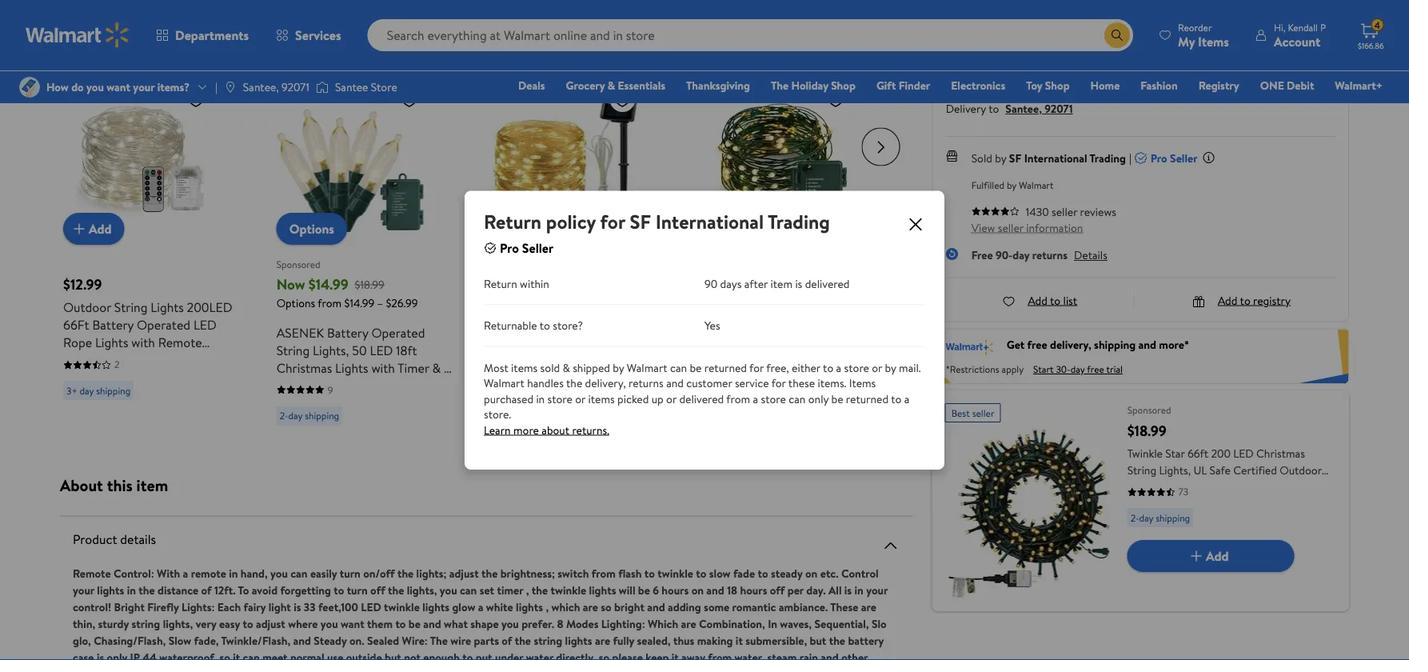 Task type: vqa. For each thing, say whether or not it's contained in the screenshot.
Select
no



Task type: describe. For each thing, give the bounding box(es) containing it.
for inside the loende christmas lights, 50 led 17 ft battery operated fairy lights for home party garden christmas decoration, 1 pack
[[769, 358, 785, 376]]

a right with
[[183, 565, 188, 581]]

options up days
[[716, 220, 761, 237]]

and down 6
[[647, 599, 665, 614]]

christmas right 9
[[336, 376, 392, 394]]

yes
[[705, 317, 721, 333]]

next slide for similar items you might like list image
[[862, 128, 901, 166]]

to up modes,
[[540, 317, 550, 333]]

delivery button
[[1210, 1, 1336, 93]]

one debit
[[1261, 78, 1315, 93]]

electronics
[[951, 78, 1006, 93]]

fade
[[734, 565, 755, 581]]

view seller information link
[[972, 219, 1083, 235]]

1 horizontal spatial free
[[1087, 362, 1105, 376]]

lights,waterproof
[[550, 298, 651, 316]]

73
[[1179, 485, 1189, 498]]

avoid
[[252, 582, 278, 598]]

2 horizontal spatial walmart
[[1019, 178, 1054, 192]]

feet,100
[[318, 599, 358, 614]]

for inside sponsored $13.99 solar fairy lights,waterproof 200led 72ft solar string lights with 8 modes, super bright copper wire solar lights outdoor for tree, patio, garden, party decoration
[[541, 368, 557, 386]]

purchased
[[484, 391, 534, 406]]

is right all
[[845, 582, 852, 598]]

intent image for shipping image
[[996, 13, 1022, 38]]

return within
[[484, 275, 549, 291]]

0 vertical spatial lights,
[[407, 582, 437, 598]]

gift
[[877, 78, 896, 93]]

outdoor string lights 200led 66ft battery operated led rope lights with remote indoor timer fairy lights for patio easter christmas party cool white image
[[63, 83, 212, 232]]

outdoor inside sponsored $13.99 solar fairy lights,waterproof 200led 72ft solar string lights with 8 modes, super bright copper wire solar lights outdoor for tree, patio, garden, party decoration
[[490, 368, 538, 386]]

remote
[[191, 565, 226, 581]]

shipping down 2
[[96, 383, 131, 397]]

are right 'which' on the left
[[583, 599, 598, 614]]

1 horizontal spatial returned
[[846, 391, 889, 406]]

nov
[[1010, 54, 1027, 67]]

add to cart image
[[1187, 546, 1206, 566]]

product group containing $12.99
[[63, 51, 241, 431]]

party inside asenek battery operated string lights, 50 led 18ft christmas lights with timer & 8 modes for christmas tree wreath party wedding decor, warm white
[[320, 394, 349, 411]]

the inside most items sold & shipped by walmart can be returned for free, either to a store or by mail. walmart handles the delivery, returns and customer service for these items. items purchased in store or items picked up or delivered from a store can only be returned to a store. learn more about returns.
[[566, 375, 583, 391]]

1 horizontal spatial ,
[[546, 599, 549, 614]]

under
[[495, 649, 523, 660]]

steady
[[314, 632, 347, 648]]

adding
[[668, 599, 701, 614]]

to left the registry at top
[[1240, 292, 1251, 308]]

toy shop link
[[1019, 77, 1077, 94]]

1 horizontal spatial international
[[1025, 150, 1088, 165]]

all
[[829, 582, 842, 598]]

items
[[849, 375, 876, 391]]

0 vertical spatial $10.99
[[735, 274, 774, 294]]

pack
[[703, 394, 729, 411]]

christmas inside $12.99 outdoor string lights 200led 66ft battery operated led rope lights with remote indoor timer fairy lights for patio easter christmas party cool white
[[133, 368, 188, 386]]

led inside asenek battery operated string lights, 50 led 18ft christmas lights with timer & 8 modes for christmas tree wreath party wedding decor, warm white
[[370, 341, 393, 358]]

delivery, inside get free delivery, shipping and more* banner
[[1050, 336, 1092, 352]]

in up 12ft. on the left of the page
[[229, 565, 238, 581]]

garden,
[[490, 386, 534, 404]]

0 horizontal spatial or
[[575, 391, 586, 406]]

the holiday shop
[[771, 78, 856, 93]]

per
[[788, 582, 804, 598]]

add to registry button
[[1193, 292, 1291, 308]]

1 vertical spatial turn
[[347, 582, 368, 598]]

battery inside $12.99 outdoor string lights 200led 66ft battery operated led rope lights with remote indoor timer fairy lights for patio easter christmas party cool white
[[92, 316, 134, 333]]

sponsored now $14.99 $18.99 options from $14.99 – $26.99
[[277, 257, 418, 310]]

home link
[[1084, 77, 1127, 94]]

patio,
[[590, 368, 621, 386]]

lights:
[[182, 599, 215, 614]]

2 horizontal spatial on
[[806, 565, 818, 581]]

easter
[[95, 368, 130, 386]]

by right shipped
[[613, 359, 624, 375]]

$13.99 inside now $10.99 $13.99 options from $10.99 – $22.99
[[781, 276, 810, 292]]

get free delivery, shipping and more* banner
[[933, 328, 1350, 384]]

0 horizontal spatial item
[[136, 474, 168, 496]]

2 horizontal spatial or
[[872, 359, 883, 375]]

0 horizontal spatial but
[[385, 649, 401, 660]]

0 vertical spatial delivered
[[805, 275, 850, 291]]

on.
[[350, 632, 365, 648]]

2 horizontal spatial it
[[736, 632, 743, 648]]

international inside the return policy for sf international trading dialog
[[656, 208, 764, 235]]

fairy
[[244, 599, 266, 614]]

0 vertical spatial adjust
[[449, 565, 479, 581]]

the up under
[[515, 632, 531, 648]]

& inside asenek battery operated string lights, 50 led 18ft christmas lights with timer & 8 modes for christmas tree wreath party wedding decor, warm white
[[432, 358, 441, 376]]

might
[[182, 3, 224, 25]]

like
[[228, 3, 252, 25]]

timer inside asenek battery operated string lights, 50 led 18ft christmas lights with timer & 8 modes for christmas tree wreath party wedding decor, warm white
[[398, 358, 429, 376]]

day.
[[807, 582, 826, 598]]

shipping inside banner
[[1095, 336, 1136, 352]]

shipping down 277
[[732, 408, 766, 422]]

the down "on/off"
[[388, 582, 404, 598]]

1 vertical spatial of
[[502, 632, 512, 648]]

0 vertical spatial seller
[[1170, 150, 1198, 165]]

the down control:
[[139, 582, 155, 598]]

add to cart image for $12.99
[[70, 219, 89, 238]]

in inside most items sold & shipped by walmart can be returned for free, either to a store or by mail. walmart handles the delivery, returns and customer service for these items. items purchased in store or items picked up or delivered from a store can only be returned to a store. learn more about returns.
[[536, 391, 545, 406]]

2 horizontal spatial &
[[608, 78, 615, 93]]

forgetting
[[280, 582, 331, 598]]

product group containing now $10.99
[[703, 51, 881, 431]]

details
[[1074, 247, 1108, 263]]

1 horizontal spatial store
[[761, 391, 786, 406]]

white for asenek
[[312, 411, 345, 429]]

Walmart Site-Wide search field
[[368, 19, 1134, 51]]

delivered inside most items sold & shipped by walmart can be returned for free, either to a store or by mail. walmart handles the delivery, returns and customer service for these items. items purchased in store or items picked up or delivered from a store can only be returned to a store. learn more about returns.
[[680, 391, 724, 406]]

sponsored $18.99
[[1128, 403, 1172, 441]]

essentials
[[618, 78, 666, 93]]

a up decoration,
[[836, 359, 842, 375]]

a right garden
[[753, 391, 759, 406]]

bought
[[186, 26, 220, 42]]

2 hours from the left
[[740, 582, 768, 598]]

clearance
[[283, 60, 325, 74]]

operated inside asenek battery operated string lights, 50 led 18ft christmas lights with timer & 8 modes for christmas tree wreath party wedding decor, warm white
[[372, 323, 425, 341]]

& inside most items sold & shipped by walmart can be returned for free, either to a store or by mail. walmart handles the delivery, returns and customer service for these items. items purchased in store or items picked up or delivered from a store can only be returned to a store. learn more about returns.
[[563, 359, 570, 375]]

where
[[288, 616, 318, 631]]

a right "glow"
[[478, 599, 484, 614]]

solar up returnable on the left
[[490, 298, 518, 316]]

slow
[[169, 632, 191, 648]]

shipping down sold
[[518, 383, 553, 397]]

1 hours from the left
[[662, 582, 689, 598]]

90 days after item is delivered
[[705, 275, 850, 291]]

0 horizontal spatial walmart
[[484, 375, 525, 391]]

switch
[[558, 565, 589, 581]]

led inside remote control: with a remote in hand, you can easily turn on/off the lights; adjust the brightness; switch from flash to twinkle to slow fade to steady on etc. control your lights in the distance of 12ft. to avoid forgetting to turn off the lights, you can set timer , the twinkle lights will be 6 hours on and 18 hours off per day. all is in your control! bright firefly lights: each fairy light is 33 feet,100 led twinkle lights glow a white lights , which are so bright and adding some romantic ambiance. these are thin, sturdy string lights, very easy to adjust where you want them to be and what shape you prefer. 8 modes lighting: which are combination, in waves, sequential, slo glo, chasing/flash, slow fade, twinkle/flash, and steady on. sealed wire: the wire parts of the string lights are fully sealed, thus making it submersible, but the battery case is only ip 44 waterproof, so it can meet normal use outside but not enough to put under water directly, so please keep it away from water, steam rain and
[[361, 599, 381, 614]]

2 horizontal spatial add button
[[1128, 540, 1295, 572]]

sponsored for now
[[277, 257, 321, 270]]

1 horizontal spatial or
[[666, 391, 677, 406]]

0 vertical spatial home
[[1091, 78, 1120, 93]]

intent image for pickup image
[[1128, 13, 1154, 38]]

1 vertical spatial $10.99
[[771, 295, 801, 310]]

lights left "glow"
[[423, 599, 450, 614]]

decor,
[[404, 394, 441, 411]]

christmas up free,
[[757, 323, 812, 341]]

add button for $12.99
[[63, 212, 124, 244]]

the up set
[[482, 565, 498, 581]]

is right 'case'
[[97, 649, 104, 660]]

1
[[874, 376, 879, 394]]

in down control
[[855, 582, 864, 598]]

enough
[[423, 649, 460, 660]]

party inside sponsored $13.99 solar fairy lights,waterproof 200led 72ft solar string lights with 8 modes, super bright copper wire solar lights outdoor for tree, patio, garden, party decoration
[[537, 386, 566, 404]]

to down the fairy at bottom
[[243, 616, 253, 631]]

items for sold
[[511, 359, 538, 375]]

2 off from the left
[[770, 582, 785, 598]]

lights up control!
[[97, 582, 124, 598]]

from down making
[[708, 649, 732, 660]]

4.128 stars out of 5, based on 1430 seller reviews element
[[972, 206, 1020, 216]]

1 horizontal spatial trading
[[1090, 150, 1126, 165]]

the holiday shop link
[[764, 77, 863, 94]]

are up "slo"
[[861, 599, 877, 614]]

only inside most items sold & shipped by walmart can be returned for free, either to a store or by mail. walmart handles the delivery, returns and customer service for these items. items purchased in store or items picked up or delivered from a store can only be returned to a store. learn more about returns.
[[809, 391, 829, 406]]

so left please
[[599, 649, 610, 660]]

and left 18
[[707, 582, 725, 598]]

to up 6
[[645, 565, 655, 581]]

0 horizontal spatial free
[[1028, 336, 1048, 352]]

0 vertical spatial turn
[[340, 565, 361, 581]]

0 horizontal spatial returned
[[705, 359, 747, 375]]

30-
[[1056, 362, 1071, 376]]

with for $13.99
[[490, 333, 514, 351]]

customer
[[687, 375, 732, 391]]

0 vertical spatial $14.99
[[309, 274, 348, 294]]

the down sequential,
[[829, 632, 846, 648]]

twinkle/flash,
[[221, 632, 291, 648]]

you up the steady
[[321, 616, 338, 631]]

product group containing now $14.99
[[277, 51, 455, 431]]

in down control:
[[127, 582, 136, 598]]

and right rain at the bottom right of the page
[[821, 649, 839, 660]]

0 vertical spatial of
[[201, 582, 212, 598]]

0 horizontal spatial twinkle
[[384, 599, 420, 614]]

please
[[612, 649, 643, 660]]

by right fulfilled
[[1007, 178, 1017, 192]]

about
[[60, 474, 103, 496]]

within
[[520, 275, 549, 291]]

2 horizontal spatial store
[[844, 359, 870, 375]]

lights, inside asenek battery operated string lights, 50 led 18ft christmas lights with timer & 8 modes for christmas tree wreath party wedding decor, warm white
[[313, 341, 349, 358]]

solar right 72ft on the left
[[564, 316, 592, 333]]

them
[[367, 616, 393, 631]]

with for battery
[[372, 358, 395, 376]]

20
[[1029, 54, 1040, 67]]

2 vertical spatial items
[[588, 391, 615, 406]]

from inside most items sold & shipped by walmart can be returned for free, either to a store or by mail. walmart handles the delivery, returns and customer service for these items. items purchased in store or items picked up or delivered from a store can only be returned to a store. learn more about returns.
[[727, 391, 751, 406]]

shipped
[[573, 359, 610, 375]]

Search search field
[[368, 19, 1134, 51]]

best seller
[[952, 406, 995, 420]]

loende christmas lights, 50 led 17 ft battery operated fairy lights for home party garden christmas decoration, 1 pack image
[[703, 83, 852, 232]]

1 horizontal spatial pro seller
[[1151, 150, 1198, 165]]

wedding
[[352, 394, 401, 411]]

for inside asenek battery operated string lights, 50 led 18ft christmas lights with timer & 8 modes for christmas tree wreath party wedding decor, warm white
[[316, 376, 333, 394]]

one debit link
[[1253, 77, 1322, 94]]

deals
[[519, 78, 545, 93]]

is left 33 on the left bottom
[[294, 599, 301, 614]]

to down wire
[[463, 649, 473, 660]]

1 off from the left
[[370, 582, 385, 598]]

– inside sponsored now $14.99 $18.99 options from $14.99 – $26.99
[[377, 295, 383, 310]]

1 horizontal spatial it
[[672, 649, 679, 660]]

water,
[[735, 649, 765, 660]]

bright inside sponsored $13.99 solar fairy lights,waterproof 200led 72ft solar string lights with 8 modes, super bright copper wire solar lights outdoor for tree, patio, garden, party decoration
[[605, 333, 639, 351]]

with
[[157, 565, 180, 581]]

asenek battery operated string lights, 50 led 18ft christmas lights with timer & 8 modes for christmas tree wreath party wedding decor, warm white
[[277, 323, 451, 429]]

to left slow at the right of the page
[[696, 565, 707, 581]]

add to favorites list, solar fairy lights,waterproof 200led 72ft solar string lights with 8 modes, super bright copper wire solar lights outdoor for tree, patio, garden, party decoration image
[[613, 89, 632, 109]]

control!
[[73, 599, 111, 614]]

0 vertical spatial ,
[[526, 582, 529, 598]]

lights up directly,
[[565, 632, 592, 648]]

walmart plus image
[[946, 337, 994, 356]]

grocery & essentials
[[566, 78, 666, 93]]

0 vertical spatial twinkle
[[658, 565, 694, 581]]

pickup
[[1125, 39, 1157, 55]]

2-day shipping down 9
[[280, 408, 339, 422]]

free 90-day returns details
[[972, 247, 1108, 263]]

lights inside asenek battery operated string lights, 50 led 18ft christmas lights with timer & 8 modes for christmas tree wreath party wedding decor, warm white
[[335, 358, 368, 376]]

modes,
[[527, 333, 567, 351]]

trial
[[1107, 362, 1123, 376]]

outside
[[346, 649, 382, 660]]

fairy inside sponsored $13.99 solar fairy lights,waterproof 200led 72ft solar string lights with 8 modes, super bright copper wire solar lights outdoor for tree, patio, garden, party decoration
[[521, 298, 547, 316]]

best
[[952, 406, 970, 420]]

similar
[[60, 3, 108, 25]]

from inside sponsored now $14.99 $18.99 options from $14.99 – $26.99
[[318, 295, 342, 310]]

distance
[[158, 582, 198, 598]]

registry link
[[1192, 77, 1247, 94]]

what inside similar items you might like based on what customers bought
[[106, 26, 130, 42]]

arrives
[[978, 54, 1007, 67]]

pro inside the return policy for sf international trading dialog
[[500, 239, 519, 257]]

use
[[327, 649, 344, 660]]

1 horizontal spatial returns
[[1033, 247, 1068, 263]]

from inside now $10.99 $13.99 options from $10.99 – $22.99
[[745, 295, 768, 310]]

2-day shipping down copper
[[493, 383, 553, 397]]

led inside $12.99 outdoor string lights 200led 66ft battery operated led rope lights with remote indoor timer fairy lights for patio easter christmas party cool white
[[194, 316, 217, 333]]

the down brightness;
[[532, 582, 548, 598]]

0 horizontal spatial string
[[132, 616, 160, 631]]

modes inside asenek battery operated string lights, 50 led 18ft christmas lights with timer & 8 modes for christmas tree wreath party wedding decor, warm white
[[277, 376, 314, 394]]

1 your from the left
[[73, 582, 94, 598]]

so left bright
[[601, 599, 612, 614]]

these
[[831, 599, 859, 614]]

intent image for delivery image
[[1260, 13, 1286, 38]]

remote control: with a remote in hand, you can easily turn on/off the lights; adjust the brightness; switch from flash to twinkle to slow fade to steady on etc. control your lights in the distance of 12ft. to avoid forgetting to turn off the lights, you can set timer , the twinkle lights will be 6 hours on and 18 hours off per day. all is in your control! bright firefly lights: each fairy light is 33 feet,100 led twinkle lights glow a white lights , which are so bright and adding some romantic ambiance. these are thin, sturdy string lights, very easy to adjust where you want them to be and what shape you prefer. 8 modes lighting: which are combination, in waves, sequential, slo glo, chasing/flash, slow fade, twinkle/flash, and steady on. sealed wire: the wire parts of the string lights are fully sealed, thus making it submersible, but the battery case is only ip 44 waterproof, so it can meet normal use outside but not enough to put under water directly, so please keep it away from water, steam rain and 
[[73, 565, 888, 660]]

you up avoid
[[270, 565, 288, 581]]

to up feet,100
[[334, 582, 344, 598]]

sold
[[540, 359, 560, 375]]

pro seller inside the return policy for sf international trading dialog
[[500, 239, 554, 257]]

2 vertical spatial on
[[692, 582, 704, 598]]

0 horizontal spatial adjust
[[256, 616, 285, 631]]

the left lights;
[[398, 565, 414, 581]]

a down the mail.
[[905, 391, 910, 406]]

is inside the return policy for sf international trading dialog
[[796, 275, 803, 291]]

shape
[[471, 616, 499, 631]]

8 inside asenek battery operated string lights, 50 led 18ft christmas lights with timer & 8 modes for christmas tree wreath party wedding decor, warm white
[[444, 358, 451, 376]]

timer
[[497, 582, 523, 598]]

to right them in the left bottom of the page
[[396, 616, 406, 631]]

$18.99 inside the sponsored $18.99
[[1128, 421, 1167, 441]]

hand,
[[241, 565, 268, 581]]

days
[[720, 275, 742, 291]]

operated inside $12.99 outdoor string lights 200led 66ft battery operated led rope lights with remote indoor timer fairy lights for patio easter christmas party cool white
[[137, 316, 190, 333]]

tree
[[394, 376, 418, 394]]

wire
[[534, 351, 560, 368]]

string inside $12.99 outdoor string lights 200led 66ft battery operated led rope lights with remote indoor timer fairy lights for patio easter christmas party cool white
[[114, 298, 148, 316]]

solar fairy lights,waterproof 200led 72ft solar string lights with 8 modes, super bright copper wire solar lights outdoor for tree, patio, garden, party decoration image
[[490, 83, 639, 232]]

thanksgiving
[[686, 78, 750, 93]]

thanksgiving link
[[679, 77, 758, 94]]

to right fade in the bottom of the page
[[758, 565, 769, 581]]

close dialog image
[[906, 215, 926, 234]]

waves,
[[780, 616, 812, 631]]

items for you
[[111, 3, 150, 25]]

seller for information
[[998, 219, 1024, 235]]

to up decoration,
[[823, 359, 834, 375]]

home inside the loende christmas lights, 50 led 17 ft battery operated fairy lights for home party garden christmas decoration, 1 pack
[[788, 358, 822, 376]]

0 horizontal spatial seller
[[973, 406, 995, 420]]

christmas down free,
[[747, 376, 803, 394]]

lights left will
[[589, 582, 616, 598]]



Task type: locate. For each thing, give the bounding box(es) containing it.
on inside similar items you might like based on what customers bought
[[91, 26, 104, 42]]

trading inside dialog
[[768, 208, 830, 235]]

shop inside "link"
[[831, 78, 856, 93]]

but down sealed
[[385, 649, 401, 660]]

options link for loende christmas lights, 50 led 17 ft battery operated fairy lights for home party garden christmas decoration, 1 pack
[[703, 212, 774, 244]]

0 vertical spatial returned
[[705, 359, 747, 375]]

1 horizontal spatial walmart
[[627, 359, 668, 375]]

0 horizontal spatial lights,
[[313, 341, 349, 358]]

on
[[91, 26, 104, 42], [806, 565, 818, 581], [692, 582, 704, 598]]

string inside asenek battery operated string lights, 50 led 18ft christmas lights with timer & 8 modes for christmas tree wreath party wedding decor, warm white
[[277, 341, 310, 358]]

in right garden,
[[536, 391, 545, 406]]

learn more about returns. link
[[484, 422, 926, 437]]

turn up feet,100
[[347, 582, 368, 598]]

2 shop from the left
[[1046, 78, 1070, 93]]

1 horizontal spatial 8
[[517, 333, 524, 351]]

from down after
[[745, 295, 768, 310]]

only inside remote control: with a remote in hand, you can easily turn on/off the lights; adjust the brightness; switch from flash to twinkle to slow fade to steady on etc. control your lights in the distance of 12ft. to avoid forgetting to turn off the lights, you can set timer , the twinkle lights will be 6 hours on and 18 hours off per day. all is in your control! bright firefly lights: each fairy light is 33 feet,100 led twinkle lights glow a white lights , which are so bright and adding some romantic ambiance. these are thin, sturdy string lights, very easy to adjust where you want them to be and what shape you prefer. 8 modes lighting: which are combination, in waves, sequential, slo glo, chasing/flash, slow fade, twinkle/flash, and steady on. sealed wire: the wire parts of the string lights are fully sealed, thus making it submersible, but the battery case is only ip 44 waterproof, so it can meet normal use outside but not enough to put under water directly, so please keep it away from water, steam rain and
[[107, 649, 127, 660]]

information
[[1027, 219, 1083, 235]]

delivery, inside most items sold & shipped by walmart can be returned for free, either to a store or by mail. walmart handles the delivery, returns and customer service for these items. items purchased in store or items picked up or delivered from a store can only be returned to a store. learn more about returns.
[[585, 375, 626, 391]]

add for $12.99's add to cart image
[[89, 219, 112, 237]]

fairy inside the loende christmas lights, 50 led 17 ft battery operated fairy lights for home party garden christmas decoration, 1 pack
[[703, 358, 730, 376]]

shipping down 73
[[1156, 511, 1191, 524]]

1 horizontal spatial remote
[[158, 333, 202, 351]]

add to registry
[[1218, 292, 1291, 308]]

1 horizontal spatial hours
[[740, 582, 768, 598]]

33
[[304, 599, 316, 614]]

twinkle up 6
[[658, 565, 694, 581]]

0 vertical spatial items
[[111, 3, 150, 25]]

200led inside sponsored $13.99 solar fairy lights,waterproof 200led 72ft solar string lights with 8 modes, super bright copper wire solar lights outdoor for tree, patio, garden, party decoration
[[490, 316, 535, 333]]

0 horizontal spatial operated
[[137, 316, 190, 333]]

18ft
[[396, 341, 417, 358]]

is
[[796, 275, 803, 291], [845, 582, 852, 598], [294, 599, 301, 614], [97, 649, 104, 660]]

with down returnable on the left
[[490, 333, 514, 351]]

lights
[[97, 582, 124, 598], [589, 582, 616, 598], [423, 599, 450, 614], [516, 599, 543, 614], [565, 632, 592, 648]]

0 horizontal spatial –
[[377, 295, 383, 310]]

2 horizontal spatial items
[[588, 391, 615, 406]]

$18.99
[[355, 276, 385, 292], [1128, 421, 1167, 441]]

0 horizontal spatial hours
[[662, 582, 689, 598]]

0 horizontal spatial store
[[548, 391, 573, 406]]

to left list
[[1050, 292, 1061, 308]]

day inside get free delivery, shipping and more* banner
[[1071, 362, 1085, 376]]

delivery down the electronics link
[[946, 101, 986, 116]]

1 vertical spatial 8
[[444, 358, 451, 376]]

control:
[[114, 565, 154, 581]]

battery right asenek
[[327, 323, 369, 341]]

delivery for delivery to santee, 92071
[[946, 101, 986, 116]]

lights, down lights;
[[407, 582, 437, 598]]

cool
[[63, 386, 90, 404]]

return policy for sf international trading
[[484, 208, 830, 235]]

wreath
[[277, 394, 317, 411]]

2 horizontal spatial fairy
[[703, 358, 730, 376]]

and inside most items sold & shipped by walmart can be returned for free, either to a store or by mail. walmart handles the delivery, returns and customer service for these items. items purchased in store or items picked up or delivered from a store can only be returned to a store. learn more about returns.
[[667, 375, 684, 391]]

sponsored down get free delivery, shipping and more* banner
[[1128, 403, 1172, 417]]

add for add to cart icon
[[1206, 547, 1229, 565]]

1 vertical spatial twinkle
[[551, 582, 587, 598]]

solar right sold
[[563, 351, 591, 368]]

now left after
[[703, 274, 732, 294]]

copper
[[490, 351, 531, 368]]

sponsored up the return within
[[490, 257, 534, 270]]

0 horizontal spatial $18.99
[[355, 276, 385, 292]]

price
[[748, 60, 769, 74]]

which
[[552, 599, 580, 614]]

lights, inside the loende christmas lights, 50 led 17 ft battery operated fairy lights for home party garden christmas decoration, 1 pack
[[815, 323, 852, 341]]

8 inside remote control: with a remote in hand, you can easily turn on/off the lights; adjust the brightness; switch from flash to twinkle to slow fade to steady on etc. control your lights in the distance of 12ft. to avoid forgetting to turn off the lights, you can set timer , the twinkle lights will be 6 hours on and 18 hours off per day. all is in your control! bright firefly lights: each fairy light is 33 feet,100 led twinkle lights glow a white lights , which are so bright and adding some romantic ambiance. these are thin, sturdy string lights, very easy to adjust where you want them to be and what shape you prefer. 8 modes lighting: which are combination, in waves, sequential, slo glo, chasing/flash, slow fade, twinkle/flash, and steady on. sealed wire: the wire parts of the string lights are fully sealed, thus making it submersible, but the battery case is only ip 44 waterproof, so it can meet normal use outside but not enough to put under water directly, so please keep it away from water, steam rain and
[[557, 616, 564, 631]]

christmas up 9
[[277, 358, 332, 376]]

options link up sponsored now $14.99 $18.99 options from $14.99 – $26.99
[[277, 212, 347, 244]]

2-day shipping down 73
[[1131, 511, 1191, 524]]

8 down 'which' on the left
[[557, 616, 564, 631]]

$22.99
[[812, 295, 844, 310]]

0 horizontal spatial it
[[233, 649, 240, 660]]

product
[[73, 530, 117, 548]]

1 horizontal spatial –
[[804, 295, 810, 310]]

white inside asenek battery operated string lights, 50 led 18ft christmas lights with timer & 8 modes for christmas tree wreath party wedding decor, warm white
[[312, 411, 345, 429]]

pro seller right |
[[1151, 150, 1198, 165]]

sponsored up asenek
[[277, 257, 321, 270]]

debit
[[1287, 78, 1315, 93]]

4 product group from the left
[[703, 51, 881, 431]]

50 inside the loende christmas lights, 50 led 17 ft battery operated fairy lights for home party garden christmas decoration, 1 pack
[[855, 323, 869, 341]]

0 vertical spatial pro
[[1151, 150, 1168, 165]]

trading up 90 days after item is delivered
[[768, 208, 830, 235]]

either
[[792, 359, 821, 375]]

with inside $12.99 outdoor string lights 200led 66ft battery operated led rope lights with remote indoor timer fairy lights for patio easter christmas party cool white
[[131, 333, 155, 351]]

timer up 3+ day shipping
[[102, 351, 134, 368]]

product group
[[63, 51, 241, 431], [277, 51, 455, 431], [490, 51, 668, 431], [703, 51, 881, 431]]

0 horizontal spatial &
[[432, 358, 441, 376]]

1 horizontal spatial items
[[511, 359, 538, 375]]

2 horizontal spatial sponsored
[[1128, 403, 1172, 417]]

1 horizontal spatial add button
[[490, 212, 551, 244]]

seller for reviews
[[1052, 204, 1078, 219]]

not
[[404, 649, 421, 660]]

off left per in the bottom of the page
[[770, 582, 785, 598]]

add to favorites list, outdoor string lights 200led 66ft battery operated led rope lights with remote indoor timer fairy lights for patio easter christmas party cool white image
[[186, 89, 206, 109]]

product group containing $13.99
[[490, 51, 668, 431]]

92071
[[1045, 101, 1073, 116]]

50 left the 18ft on the left of page
[[352, 341, 367, 358]]

rain
[[800, 649, 818, 660]]

1 vertical spatial what
[[444, 616, 468, 631]]

add button down 73
[[1128, 540, 1295, 572]]

1 vertical spatial returned
[[846, 391, 889, 406]]

up
[[652, 391, 664, 406]]

add button for sponsored
[[490, 212, 551, 244]]

0 horizontal spatial pro
[[500, 239, 519, 257]]

lights;
[[417, 565, 447, 581]]

0 horizontal spatial sf
[[630, 208, 651, 235]]

now $10.99 $13.99 options from $10.99 – $22.99
[[703, 274, 844, 310]]

add to cart image
[[70, 219, 89, 238], [496, 219, 515, 238]]

items inside similar items you might like based on what customers bought
[[111, 3, 150, 25]]

asenek
[[277, 323, 324, 341]]

0 vertical spatial delivery,
[[1050, 336, 1092, 352]]

santee,
[[1006, 101, 1042, 116]]

fashion link
[[1134, 77, 1185, 94]]

international
[[1025, 150, 1088, 165], [656, 208, 764, 235]]

0 horizontal spatial seller
[[522, 239, 554, 257]]

delivery for delivery
[[1253, 39, 1293, 55]]

battery inside the loende christmas lights, 50 led 17 ft battery operated fairy lights for home party garden christmas decoration, 1 pack
[[760, 341, 801, 358]]

2 return from the top
[[484, 275, 517, 291]]

so down the easy
[[220, 649, 230, 660]]

white for $12.99
[[93, 386, 125, 404]]

0 horizontal spatial with
[[131, 333, 155, 351]]

off down "on/off"
[[370, 582, 385, 598]]

modes inside remote control: with a remote in hand, you can easily turn on/off the lights; adjust the brightness; switch from flash to twinkle to slow fade to steady on etc. control your lights in the distance of 12ft. to avoid forgetting to turn off the lights, you can set timer , the twinkle lights will be 6 hours on and 18 hours off per day. all is in your control! bright firefly lights: each fairy light is 33 feet,100 led twinkle lights glow a white lights , which are so bright and adding some romantic ambiance. these are thin, sturdy string lights, very easy to adjust where you want them to be and what shape you prefer. 8 modes lighting: which are combination, in waves, sequential, slo glo, chasing/flash, slow fade, twinkle/flash, and steady on. sealed wire: the wire parts of the string lights are fully sealed, thus making it submersible, but the battery case is only ip 44 waterproof, so it can meet normal use outside but not enough to put under water directly, so please keep it away from water, steam rain and
[[566, 616, 599, 631]]

lights inside the loende christmas lights, 50 led 17 ft battery operated fairy lights for home party garden christmas decoration, 1 pack
[[733, 358, 766, 376]]

what left customers
[[106, 26, 130, 42]]

1 horizontal spatial twinkle
[[551, 582, 587, 598]]

white inside $12.99 outdoor string lights 200led 66ft battery operated led rope lights with remote indoor timer fairy lights for patio easter christmas party cool white
[[93, 386, 125, 404]]

what inside remote control: with a remote in hand, you can easily turn on/off the lights; adjust the brightness; switch from flash to twinkle to slow fade to steady on etc. control your lights in the distance of 12ft. to avoid forgetting to turn off the lights, you can set timer , the twinkle lights will be 6 hours on and 18 hours off per day. all is in your control! bright firefly lights: each fairy light is 33 feet,100 led twinkle lights glow a white lights , which are so bright and adding some romantic ambiance. these are thin, sturdy string lights, very easy to adjust where you want them to be and what shape you prefer. 8 modes lighting: which are combination, in waves, sequential, slo glo, chasing/flash, slow fade, twinkle/flash, and steady on. sealed wire: the wire parts of the string lights are fully sealed, thus making it submersible, but the battery case is only ip 44 waterproof, so it can meet normal use outside but not enough to put under water directly, so please keep it away from water, steam rain and
[[444, 616, 468, 631]]

with inside asenek battery operated string lights, 50 led 18ft christmas lights with timer & 8 modes for christmas tree wreath party wedding decor, warm white
[[372, 358, 395, 376]]

options up sponsored now $14.99 $18.99 options from $14.99 – $26.99
[[289, 220, 334, 237]]

2 horizontal spatial twinkle
[[658, 565, 694, 581]]

fashion
[[1141, 78, 1178, 93]]

get free delivery, shipping and more*
[[1007, 336, 1190, 352]]

– left $26.99
[[377, 295, 383, 310]]

each
[[217, 599, 241, 614]]

tree,
[[560, 368, 587, 386]]

1 horizontal spatial sf
[[1010, 150, 1022, 165]]

9
[[328, 382, 333, 396]]

0 horizontal spatial white
[[93, 386, 125, 404]]

2 horizontal spatial string
[[595, 316, 629, 333]]

sold
[[972, 150, 993, 165]]

delivery down intent image for delivery
[[1253, 39, 1293, 55]]

only left ip
[[107, 649, 127, 660]]

, left 'which' on the left
[[546, 599, 549, 614]]

options down days
[[703, 295, 742, 310]]

with inside sponsored $13.99 solar fairy lights,waterproof 200led 72ft solar string lights with 8 modes, super bright copper wire solar lights outdoor for tree, patio, garden, party decoration
[[490, 333, 514, 351]]

1 vertical spatial return
[[484, 275, 517, 291]]

options inside now $10.99 $13.99 options from $10.99 – $22.99
[[703, 295, 742, 310]]

1 vertical spatial delivered
[[680, 391, 724, 406]]

0 vertical spatial outdoor
[[63, 298, 111, 316]]

party inside $12.99 outdoor string lights 200led 66ft battery operated led rope lights with remote indoor timer fairy lights for patio easter christmas party cool white
[[191, 368, 221, 386]]

water
[[526, 649, 554, 660]]

delivery inside button
[[1253, 39, 1293, 55]]

50 inside asenek battery operated string lights, 50 led 18ft christmas lights with timer & 8 modes for christmas tree wreath party wedding decor, warm white
[[352, 341, 367, 358]]

1 horizontal spatial what
[[444, 616, 468, 631]]

fairy
[[521, 298, 547, 316], [137, 351, 163, 368], [703, 358, 730, 376]]

sf inside dialog
[[630, 208, 651, 235]]

off
[[370, 582, 385, 598], [770, 582, 785, 598]]

details
[[120, 530, 156, 548]]

pro seller up the within
[[500, 239, 554, 257]]

1 add to cart image from the left
[[70, 219, 89, 238]]

fairy up returnable to store?
[[521, 298, 547, 316]]

shipping up "trial"
[[1095, 336, 1136, 352]]

1 vertical spatial string
[[534, 632, 563, 648]]

delivered up $22.99
[[805, 275, 850, 291]]

returnable to store?
[[484, 317, 583, 333]]

bright inside remote control: with a remote in hand, you can easily turn on/off the lights; adjust the brightness; switch from flash to twinkle to slow fade to steady on etc. control your lights in the distance of 12ft. to avoid forgetting to turn off the lights, you can set timer , the twinkle lights will be 6 hours on and 18 hours off per day. all is in your control! bright firefly lights: each fairy light is 33 feet,100 led twinkle lights glow a white lights , which are so bright and adding some romantic ambiance. these are thin, sturdy string lights, very easy to adjust where you want them to be and what shape you prefer. 8 modes lighting: which are combination, in waves, sequential, slo glo, chasing/flash, slow fade, twinkle/flash, and steady on. sealed wire: the wire parts of the string lights are fully sealed, thus making it submersible, but the battery case is only ip 44 waterproof, so it can meet normal use outside but not enough to put under water directly, so please keep it away from water, steam rain and
[[114, 599, 145, 614]]

battery inside asenek battery operated string lights, 50 led 18ft christmas lights with timer & 8 modes for christmas tree wreath party wedding decor, warm white
[[327, 323, 369, 341]]

to down the electronics link
[[989, 101, 999, 116]]

0 vertical spatial delivery
[[1253, 39, 1293, 55]]

fulfilled
[[972, 178, 1005, 192]]

0 vertical spatial on
[[91, 26, 104, 42]]

$13.99
[[490, 274, 528, 294], [781, 276, 810, 292]]

0 vertical spatial sf
[[1010, 150, 1022, 165]]

get
[[1007, 336, 1025, 352]]

1 return from the top
[[484, 208, 542, 235]]

returns
[[1033, 247, 1068, 263], [629, 375, 664, 391]]

options link for options from $14.99 – $26.99
[[277, 212, 347, 244]]

lights,
[[407, 582, 437, 598], [163, 616, 193, 631]]

*restrictions apply
[[946, 362, 1024, 376]]

1 vertical spatial but
[[385, 649, 401, 660]]

deals link
[[511, 77, 552, 94]]

party
[[825, 358, 855, 376], [191, 368, 221, 386], [537, 386, 566, 404], [320, 394, 349, 411]]

seller
[[1170, 150, 1198, 165], [522, 239, 554, 257]]

1 vertical spatial international
[[656, 208, 764, 235]]

1 horizontal spatial home
[[1091, 78, 1120, 93]]

0 horizontal spatial modes
[[277, 376, 314, 394]]

6
[[653, 582, 659, 598]]

only down "either"
[[809, 391, 829, 406]]

0 vertical spatial international
[[1025, 150, 1088, 165]]

your up control!
[[73, 582, 94, 598]]

2 vertical spatial 8
[[557, 616, 564, 631]]

1 horizontal spatial on
[[692, 582, 704, 598]]

international down 92071
[[1025, 150, 1088, 165]]

delivered up learn more about returns. link at the bottom
[[680, 391, 724, 406]]

0 horizontal spatial off
[[370, 582, 385, 598]]

led inside the loende christmas lights, 50 led 17 ft battery operated fairy lights for home party garden christmas decoration, 1 pack
[[703, 341, 726, 358]]

seller down the "4.128 stars out of 5, based on 1430 seller reviews" element
[[998, 219, 1024, 235]]

add to favorites list, asenek battery operated string lights, 50 led 18ft christmas lights with timer & 8 modes for christmas tree wreath party wedding decor, warm white image
[[400, 89, 419, 109]]

it down twinkle/flash,
[[233, 649, 240, 660]]

pro right |
[[1151, 150, 1168, 165]]

details button
[[1074, 247, 1108, 263]]

and inside banner
[[1139, 336, 1157, 352]]

holiday
[[792, 78, 829, 93]]

the inside remote control: with a remote in hand, you can easily turn on/off the lights; adjust the brightness; switch from flash to twinkle to slow fade to steady on etc. control your lights in the distance of 12ft. to avoid forgetting to turn off the lights, you can set timer , the twinkle lights will be 6 hours on and 18 hours off per day. all is in your control! bright firefly lights: each fairy light is 33 feet,100 led twinkle lights glow a white lights , which are so bright and adding some romantic ambiance. these are thin, sturdy string lights, very easy to adjust where you want them to be and what shape you prefer. 8 modes lighting: which are combination, in waves, sequential, slo glo, chasing/flash, slow fade, twinkle/flash, and steady on. sealed wire: the wire parts of the string lights are fully sealed, thus making it submersible, but the battery case is only ip 44 waterproof, so it can meet normal use outside but not enough to put under water directly, so please keep it away from water, steam rain and
[[430, 632, 448, 648]]

44
[[143, 649, 157, 660]]

1 horizontal spatial with
[[372, 358, 395, 376]]

1 vertical spatial delivery,
[[585, 375, 626, 391]]

1 horizontal spatial battery
[[327, 323, 369, 341]]

1 vertical spatial white
[[312, 411, 345, 429]]

string up chasing/flash,
[[132, 616, 160, 631]]

store up decoration,
[[844, 359, 870, 375]]

0 horizontal spatial the
[[430, 632, 448, 648]]

sponsored inside sponsored now $14.99 $18.99 options from $14.99 – $26.99
[[277, 257, 321, 270]]

1 vertical spatial adjust
[[256, 616, 285, 631]]

1 vertical spatial items
[[511, 359, 538, 375]]

2 options link from the left
[[703, 212, 774, 244]]

fairy inside $12.99 outdoor string lights 200led 66ft battery operated led rope lights with remote indoor timer fairy lights for patio easter christmas party cool white
[[137, 351, 163, 368]]

options inside sponsored now $14.99 $18.99 options from $14.99 – $26.99
[[277, 295, 315, 310]]

and up normal
[[293, 632, 311, 648]]

0 horizontal spatial pro seller
[[500, 239, 554, 257]]

returns inside most items sold & shipped by walmart can be returned for free, either to a store or by mail. walmart handles the delivery, returns and customer service for these items. items purchased in store or items picked up or delivered from a store can only be returned to a store. learn more about returns.
[[629, 375, 664, 391]]

0 horizontal spatial returns
[[629, 375, 664, 391]]

add to favorites list, loende christmas lights, 50 led 17 ft battery operated fairy lights for home party garden christmas decoration, 1 pack image
[[826, 89, 846, 109]]

return for return within
[[484, 275, 517, 291]]

0 horizontal spatial shop
[[831, 78, 856, 93]]

0 horizontal spatial 50
[[352, 341, 367, 358]]

by left the mail.
[[885, 359, 897, 375]]

1 – from the left
[[377, 295, 383, 310]]

bright
[[614, 599, 645, 614]]

items up customers
[[111, 3, 150, 25]]

1 vertical spatial bright
[[114, 599, 145, 614]]

start 30-day free trial
[[1034, 362, 1123, 376]]

is right after
[[796, 275, 803, 291]]

$18.99 inside sponsored now $14.99 $18.99 options from $14.99 – $26.99
[[355, 276, 385, 292]]

0 horizontal spatial remote
[[73, 565, 111, 581]]

thin,
[[73, 616, 95, 631]]

walmart+
[[1336, 78, 1383, 93]]

lighting:
[[601, 616, 645, 631]]

your
[[73, 582, 94, 598], [867, 582, 888, 598]]

outdoor inside $12.99 outdoor string lights 200led 66ft battery operated led rope lights with remote indoor timer fairy lights for patio easter christmas party cool white
[[63, 298, 111, 316]]

the inside the holiday shop "link"
[[771, 78, 789, 93]]

return left the within
[[484, 275, 517, 291]]

reviews
[[1081, 204, 1117, 219]]

1 vertical spatial ,
[[546, 599, 549, 614]]

returnable
[[484, 317, 537, 333]]

return for return policy for sf international trading
[[484, 208, 542, 235]]

– inside now $10.99 $13.99 options from $10.99 – $22.99
[[804, 295, 810, 310]]

hours up romantic
[[740, 582, 768, 598]]

sponsored for $18.99
[[1128, 403, 1172, 417]]

0 vertical spatial string
[[132, 616, 160, 631]]

2 now from the left
[[703, 274, 732, 294]]

and up 'wire:'
[[423, 616, 441, 631]]

add to cart image for sponsored
[[496, 219, 515, 238]]

1 horizontal spatial fairy
[[521, 298, 547, 316]]

remote inside remote control: with a remote in hand, you can easily turn on/off the lights; adjust the brightness; switch from flash to twinkle to slow fade to steady on etc. control your lights in the distance of 12ft. to avoid forgetting to turn off the lights, you can set timer , the twinkle lights will be 6 hours on and 18 hours off per day. all is in your control! bright firefly lights: each fairy light is 33 feet,100 led twinkle lights glow a white lights , which are so bright and adding some romantic ambiance. these are thin, sturdy string lights, very easy to adjust where you want them to be and what shape you prefer. 8 modes lighting: which are combination, in waves, sequential, slo glo, chasing/flash, slow fade, twinkle/flash, and steady on. sealed wire: the wire parts of the string lights are fully sealed, thus making it submersible, but the battery case is only ip 44 waterproof, so it can meet normal use outside but not enough to put under water directly, so please keep it away from water, steam rain and
[[73, 565, 111, 581]]

string up "water"
[[534, 632, 563, 648]]

gift finder link
[[870, 77, 938, 94]]

from left flash
[[592, 565, 616, 581]]

free left "trial"
[[1087, 362, 1105, 376]]

1 horizontal spatial 50
[[855, 323, 869, 341]]

1 now from the left
[[277, 274, 305, 294]]

string
[[114, 298, 148, 316], [595, 316, 629, 333], [277, 341, 310, 358]]

store.
[[484, 406, 511, 422]]

white down 9
[[312, 411, 345, 429]]

$14.99 left $26.99
[[344, 295, 375, 310]]

product details image
[[881, 536, 901, 555]]

shop right the holiday
[[831, 78, 856, 93]]

by
[[995, 150, 1007, 165], [1007, 178, 1017, 192], [613, 359, 624, 375], [885, 359, 897, 375]]

string inside sponsored $13.99 solar fairy lights,waterproof 200led 72ft solar string lights with 8 modes, super bright copper wire solar lights outdoor for tree, patio, garden, party decoration
[[595, 316, 629, 333]]

asenek battery operated string lights, 50 led 18ft christmas lights with timer & 8 modes for christmas tree wreath party wedding decor, warm white image
[[277, 83, 425, 232]]

lights, down $22.99
[[815, 323, 852, 341]]

are
[[583, 599, 598, 614], [861, 599, 877, 614], [681, 616, 697, 631], [595, 632, 610, 648]]

operated inside the loende christmas lights, 50 led 17 ft battery operated fairy lights for home party garden christmas decoration, 1 pack
[[804, 341, 858, 358]]

0 horizontal spatial string
[[114, 298, 148, 316]]

you up customers
[[154, 3, 179, 25]]

0 horizontal spatial fairy
[[137, 351, 163, 368]]

options link
[[277, 212, 347, 244], [703, 212, 774, 244]]

warm
[[277, 411, 309, 429]]

add for add to cart image related to sponsored
[[515, 219, 538, 237]]

2-day shipping down garden
[[706, 408, 766, 422]]

sponsored inside sponsored $13.99 solar fairy lights,waterproof 200led 72ft solar string lights with 8 modes, super bright copper wire solar lights outdoor for tree, patio, garden, party decoration
[[490, 257, 534, 270]]

2 add to cart image from the left
[[496, 219, 515, 238]]

so
[[601, 599, 612, 614], [220, 649, 230, 660], [599, 649, 610, 660]]

options link up days
[[703, 212, 774, 244]]

return policy for sf international trading dialog
[[465, 191, 945, 469]]

add to cart image up $12.99
[[70, 219, 89, 238]]

2 – from the left
[[804, 295, 810, 310]]

now inside now $10.99 $13.99 options from $10.99 – $22.99
[[703, 274, 732, 294]]

now inside sponsored now $14.99 $18.99 options from $14.99 – $26.99
[[277, 274, 305, 294]]

2 product group from the left
[[277, 51, 455, 431]]

sturdy
[[98, 616, 129, 631]]

you down white
[[502, 616, 519, 631]]

most items sold & shipped by walmart can be returned for free, either to a store or by mail. walmart handles the delivery, returns and customer service for these items. items purchased in store or items picked up or delivered from a store can only be returned to a store. learn more about returns.
[[484, 359, 921, 437]]

1 horizontal spatial outdoor
[[490, 368, 538, 386]]

sponsored for $13.99
[[490, 257, 534, 270]]

1 horizontal spatial operated
[[372, 323, 425, 341]]

1 vertical spatial the
[[430, 632, 448, 648]]

1 vertical spatial home
[[788, 358, 822, 376]]

by right sold
[[995, 150, 1007, 165]]

0 vertical spatial but
[[810, 632, 827, 648]]

you up "glow"
[[440, 582, 457, 598]]

shipping arrives nov 20
[[978, 39, 1040, 67]]

reduced
[[710, 60, 746, 74]]

1430 seller reviews
[[1026, 204, 1117, 219]]

1 vertical spatial $14.99
[[344, 295, 375, 310]]

1 horizontal spatial now
[[703, 274, 732, 294]]

apply
[[1002, 362, 1024, 376]]

you inside similar items you might like based on what customers bought
[[154, 3, 179, 25]]

items down patio,
[[588, 391, 615, 406]]

free
[[972, 247, 993, 263]]

3 product group from the left
[[490, 51, 668, 431]]

remote inside $12.99 outdoor string lights 200led 66ft battery operated led rope lights with remote indoor timer fairy lights for patio easter christmas party cool white
[[158, 333, 202, 351]]

wire
[[451, 632, 471, 648]]

add button up the return within
[[490, 212, 551, 244]]

store down free,
[[761, 391, 786, 406]]

to right 1
[[891, 391, 902, 406]]

1 options link from the left
[[277, 212, 347, 244]]

or down tree,
[[575, 391, 586, 406]]

$13.99 inside sponsored $13.99 solar fairy lights,waterproof 200led 72ft solar string lights with 8 modes, super bright copper wire solar lights outdoor for tree, patio, garden, party decoration
[[490, 274, 528, 294]]

firefly
[[147, 599, 179, 614]]

0 horizontal spatial delivery,
[[585, 375, 626, 391]]

seller inside the return policy for sf international trading dialog
[[522, 239, 554, 257]]

1 shop from the left
[[831, 78, 856, 93]]

1 horizontal spatial only
[[809, 391, 829, 406]]

steady
[[771, 565, 803, 581]]

loende christmas lights, 50 led 17 ft battery operated fairy lights for home party garden christmas decoration, 1 pack
[[703, 323, 879, 411]]

lights up prefer. on the bottom of the page
[[516, 599, 543, 614]]

seller right |
[[1170, 150, 1198, 165]]

sealed
[[367, 632, 399, 648]]

sf right policy
[[630, 208, 651, 235]]

walmart image
[[26, 22, 130, 48]]

200led inside $12.99 outdoor string lights 200led 66ft battery operated led rope lights with remote indoor timer fairy lights for patio easter christmas party cool white
[[187, 298, 232, 316]]

0 horizontal spatial outdoor
[[63, 298, 111, 316]]

0 vertical spatial white
[[93, 386, 125, 404]]

brightness;
[[501, 565, 555, 581]]

0 horizontal spatial home
[[788, 358, 822, 376]]

1 product group from the left
[[63, 51, 241, 431]]

walmart down copper
[[484, 375, 525, 391]]

sponsored
[[277, 257, 321, 270], [490, 257, 534, 270], [1128, 403, 1172, 417]]

trading
[[1090, 150, 1126, 165], [768, 208, 830, 235]]

1 vertical spatial seller
[[522, 239, 554, 257]]

item inside the return policy for sf international trading dialog
[[771, 275, 793, 291]]

8 inside sponsored $13.99 solar fairy lights,waterproof 200led 72ft solar string lights with 8 modes, super bright copper wire solar lights outdoor for tree, patio, garden, party decoration
[[517, 333, 524, 351]]

1 vertical spatial lights,
[[163, 616, 193, 631]]

but up rain at the bottom right of the page
[[810, 632, 827, 648]]

it up the water,
[[736, 632, 743, 648]]

$14.99 up asenek
[[309, 274, 348, 294]]

$12.99
[[63, 274, 102, 294]]

are down "adding"
[[681, 616, 697, 631]]

shipping down 9
[[305, 408, 339, 422]]

for inside $12.99 outdoor string lights 200led 66ft battery operated led rope lights with remote indoor timer fairy lights for patio easter christmas party cool white
[[202, 351, 219, 368]]

learn
[[484, 422, 511, 437]]

party inside the loende christmas lights, 50 led 17 ft battery operated fairy lights for home party garden christmas decoration, 1 pack
[[825, 358, 855, 376]]

from up asenek
[[318, 295, 342, 310]]

will
[[619, 582, 636, 598]]

are left fully in the left of the page
[[595, 632, 610, 648]]

2 your from the left
[[867, 582, 888, 598]]

timer inside $12.99 outdoor string lights 200led 66ft battery operated led rope lights with remote indoor timer fairy lights for patio easter christmas party cool white
[[102, 351, 134, 368]]

glo,
[[73, 632, 91, 648]]

twinkle star 66ft 200 led christmas string lights, ul safe certified outdoor fairy lights plug in, expandable green wire clear bulbs mini lights 8 modes, xmas tree wedding party decoration, warm white image
[[945, 429, 1115, 598]]

0 vertical spatial free
[[1028, 336, 1048, 352]]



